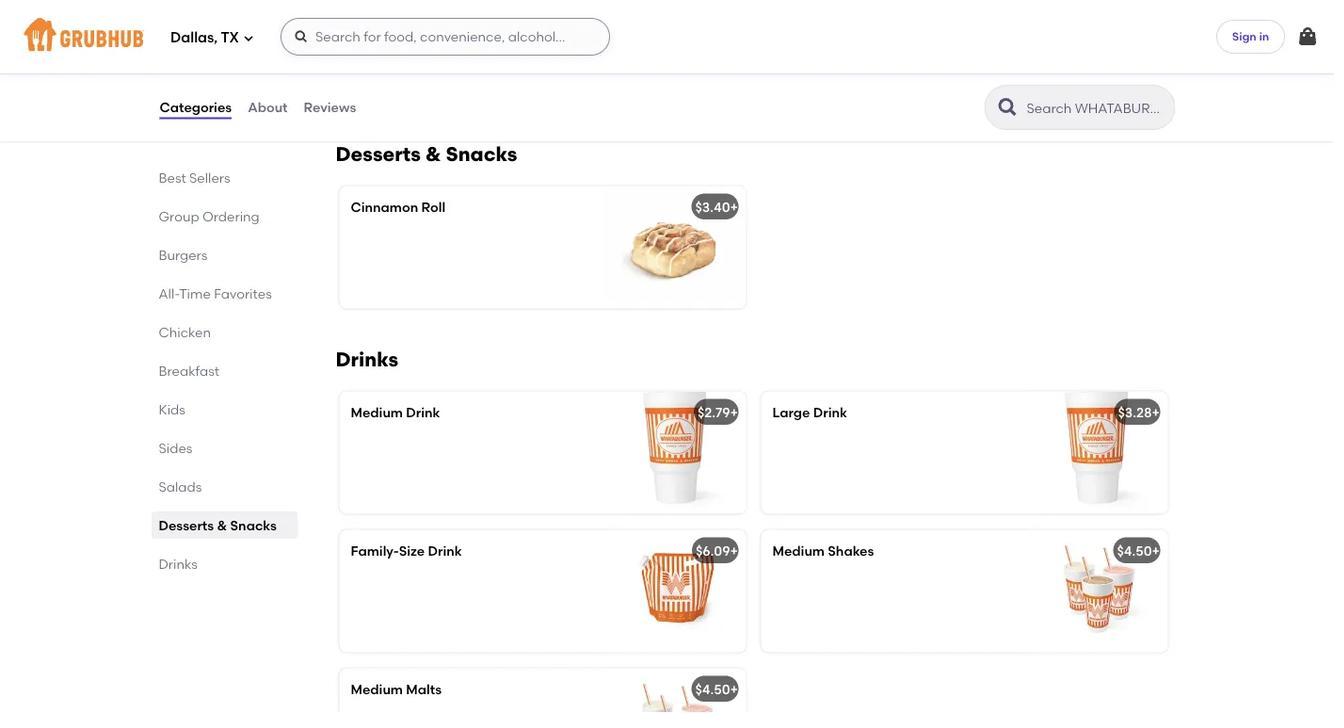 Task type: describe. For each thing, give the bounding box(es) containing it.
1 horizontal spatial desserts & snacks
[[336, 142, 518, 166]]

dallas, tx
[[170, 29, 239, 46]]

+ for medium malts
[[730, 682, 738, 698]]

filet
[[536, 21, 563, 37]]

categories
[[160, 99, 232, 115]]

favorites
[[214, 285, 272, 301]]

+ for large drink
[[1152, 405, 1160, 421]]

medium shakes image
[[1027, 530, 1168, 653]]

in
[[1260, 29, 1270, 43]]

$3.40 +
[[696, 199, 738, 215]]

all-time favorites
[[159, 285, 272, 301]]

0 horizontal spatial svg image
[[243, 32, 254, 44]]

(6),
[[482, 59, 502, 75]]

categories button
[[159, 73, 233, 141]]

large drink
[[773, 405, 848, 421]]

& inside tab
[[217, 517, 227, 533]]

medium for medium drink
[[351, 405, 403, 421]]

salad),
[[408, 40, 453, 56]]

search icon image
[[997, 96, 1020, 119]]

what's
[[351, 21, 395, 37]]

medium for medium malts
[[351, 682, 403, 698]]

on
[[398, 21, 417, 37]]

shakes
[[828, 543, 874, 559]]

1 horizontal spatial svg image
[[1297, 25, 1320, 48]]

$3.28
[[1119, 405, 1152, 421]]

sellers
[[189, 170, 230, 186]]

$2.79 +
[[698, 405, 738, 421]]

+ for medium shakes
[[1152, 543, 1160, 559]]

(garden
[[351, 40, 404, 56]]

medium drink image
[[605, 392, 746, 514]]

+ for cinnamon roll
[[730, 199, 738, 215]]

(1)
[[402, 78, 416, 94]]

cinnamon roll
[[351, 199, 446, 215]]

carrots
[[351, 78, 399, 94]]

desserts inside tab
[[159, 517, 214, 533]]

dallas,
[[170, 29, 218, 46]]

best
[[159, 170, 186, 186]]

1 horizontal spatial drinks
[[336, 348, 399, 372]]

medium malts image
[[605, 669, 746, 713]]

main navigation navigation
[[0, 0, 1335, 73]]

+ for family-size drink
[[730, 543, 738, 559]]

sign in button
[[1217, 20, 1286, 54]]

salads tab
[[159, 477, 291, 496]]

(1),
[[351, 59, 368, 75]]

best sellers tab
[[159, 168, 291, 187]]

large drink image
[[1027, 392, 1168, 514]]

kids tab
[[159, 399, 291, 419]]

burgers
[[159, 247, 208, 263]]

medium for medium shakes
[[773, 543, 825, 559]]

chicken inside 'tab'
[[159, 324, 211, 340]]

desserts & snacks tab
[[159, 515, 291, 535]]

all-time favorites tab
[[159, 284, 291, 303]]

drink for large drink
[[814, 405, 848, 421]]

size
[[399, 543, 425, 559]]

desserts & snacks inside desserts & snacks tab
[[159, 517, 277, 533]]

reviews button
[[303, 73, 357, 141]]

1 horizontal spatial desserts
[[336, 142, 421, 166]]

best sellers
[[159, 170, 230, 186]]

family-size drink image
[[605, 530, 746, 653]]

ordering
[[202, 208, 260, 224]]

about
[[248, 99, 288, 115]]

grape
[[371, 59, 412, 75]]

drinks inside tab
[[159, 556, 198, 572]]

drink for medium drink
[[406, 405, 440, 421]]

group ordering tab
[[159, 206, 291, 226]]

group ordering
[[159, 208, 260, 224]]

Search for food, convenience, alcohol... search field
[[281, 18, 610, 56]]

matchstick
[[505, 59, 575, 75]]

cheese
[[521, 40, 570, 56]]

group
[[159, 208, 199, 224]]

$4.50 for medium malts
[[696, 682, 730, 698]]



Task type: locate. For each thing, give the bounding box(es) containing it.
about button
[[247, 73, 289, 141]]

& up roll
[[426, 142, 441, 166]]

1 horizontal spatial chicken
[[481, 21, 533, 37]]

snacks down salads tab
[[230, 517, 277, 533]]

sign
[[1233, 29, 1257, 43]]

& down salads tab
[[217, 517, 227, 533]]

$2.79
[[698, 405, 730, 421]]

drinks
[[336, 348, 399, 372], [159, 556, 198, 572]]

+ for medium drink
[[730, 405, 738, 421]]

0 horizontal spatial $4.50 +
[[696, 682, 738, 698]]

chicken
[[481, 21, 533, 37], [159, 324, 211, 340]]

snacks down (6),
[[446, 142, 518, 166]]

cinnamon roll image
[[605, 187, 746, 309]]

0 horizontal spatial &
[[217, 517, 227, 533]]

$6.09
[[696, 543, 730, 559]]

desserts down salads
[[159, 517, 214, 533]]

0 vertical spatial $4.50 +
[[1118, 543, 1160, 559]]

chicken up breakfast
[[159, 324, 211, 340]]

desserts up cinnamon
[[336, 142, 421, 166]]

chicken inside what's on it: grilled chicken filet (garden salad), shredded cheese (1), grape tomatoes (6), matchstick carrots (1)
[[481, 21, 533, 37]]

$3.40
[[696, 199, 730, 215]]

+
[[730, 199, 738, 215], [730, 405, 738, 421], [1152, 405, 1160, 421], [730, 543, 738, 559], [1152, 543, 1160, 559], [730, 682, 738, 698]]

tomatoes
[[415, 59, 479, 75]]

sides
[[159, 440, 193, 456]]

0 horizontal spatial drinks
[[159, 556, 198, 572]]

it:
[[421, 21, 432, 37]]

2 vertical spatial medium
[[351, 682, 403, 698]]

1 vertical spatial snacks
[[230, 517, 277, 533]]

1 vertical spatial $4.50 +
[[696, 682, 738, 698]]

0 vertical spatial desserts
[[336, 142, 421, 166]]

1 vertical spatial medium
[[773, 543, 825, 559]]

svg image
[[1297, 25, 1320, 48], [243, 32, 254, 44]]

0 horizontal spatial snacks
[[230, 517, 277, 533]]

what's on it: grilled chicken filet (garden salad), shredded cheese (1), grape tomatoes (6), matchstick carrots (1)
[[351, 21, 575, 94]]

svg image
[[294, 29, 309, 44]]

1 vertical spatial drinks
[[159, 556, 198, 572]]

$4.50 +
[[1118, 543, 1160, 559], [696, 682, 738, 698]]

cinnamon
[[351, 199, 418, 215]]

family-size drink
[[351, 543, 462, 559]]

large
[[773, 405, 810, 421]]

Search WHATABURGER search field
[[1025, 99, 1169, 117]]

1 vertical spatial &
[[217, 517, 227, 533]]

snacks inside tab
[[230, 517, 277, 533]]

0 vertical spatial desserts & snacks
[[336, 142, 518, 166]]

$4.50
[[1118, 543, 1152, 559], [696, 682, 730, 698]]

svg image right tx
[[243, 32, 254, 44]]

kids
[[159, 401, 185, 417]]

1 horizontal spatial $4.50 +
[[1118, 543, 1160, 559]]

desserts & snacks down salads tab
[[159, 517, 277, 533]]

all-
[[159, 285, 179, 301]]

1 horizontal spatial snacks
[[446, 142, 518, 166]]

drinks down desserts & snacks tab
[[159, 556, 198, 572]]

breakfast tab
[[159, 361, 291, 381]]

sides tab
[[159, 438, 291, 458]]

family-
[[351, 543, 399, 559]]

&
[[426, 142, 441, 166], [217, 517, 227, 533]]

snacks
[[446, 142, 518, 166], [230, 517, 277, 533]]

desserts & snacks
[[336, 142, 518, 166], [159, 517, 277, 533]]

desserts
[[336, 142, 421, 166], [159, 517, 214, 533]]

1 vertical spatial desserts & snacks
[[159, 517, 277, 533]]

0 vertical spatial &
[[426, 142, 441, 166]]

what's on it: grilled chicken filet (garden salad), shredded cheese (1), grape tomatoes (6), matchstick carrots (1) button
[[340, 0, 746, 104]]

medium malts
[[351, 682, 442, 698]]

malts
[[406, 682, 442, 698]]

0 vertical spatial snacks
[[446, 142, 518, 166]]

svg image right in
[[1297, 25, 1320, 48]]

salads
[[159, 479, 202, 495]]

1 horizontal spatial &
[[426, 142, 441, 166]]

drinks up medium drink
[[336, 348, 399, 372]]

0 vertical spatial drinks
[[336, 348, 399, 372]]

reviews
[[304, 99, 356, 115]]

chicken tab
[[159, 322, 291, 342]]

breakfast
[[159, 363, 220, 379]]

$6.09 +
[[696, 543, 738, 559]]

0 vertical spatial $4.50
[[1118, 543, 1152, 559]]

chicken up "shredded"
[[481, 21, 533, 37]]

grilled
[[436, 21, 477, 37]]

0 horizontal spatial desserts
[[159, 517, 214, 533]]

garden salad image
[[605, 0, 746, 104]]

1 vertical spatial $4.50
[[696, 682, 730, 698]]

0 vertical spatial medium
[[351, 405, 403, 421]]

medium drink
[[351, 405, 440, 421]]

0 horizontal spatial $4.50
[[696, 682, 730, 698]]

drink
[[406, 405, 440, 421], [814, 405, 848, 421], [428, 543, 462, 559]]

medium
[[351, 405, 403, 421], [773, 543, 825, 559], [351, 682, 403, 698]]

shredded
[[456, 40, 518, 56]]

1 horizontal spatial $4.50
[[1118, 543, 1152, 559]]

$4.50 for medium shakes
[[1118, 543, 1152, 559]]

1 vertical spatial chicken
[[159, 324, 211, 340]]

0 vertical spatial chicken
[[481, 21, 533, 37]]

0 horizontal spatial desserts & snacks
[[159, 517, 277, 533]]

tx
[[221, 29, 239, 46]]

desserts & snacks up roll
[[336, 142, 518, 166]]

$4.50 + for shakes
[[1118, 543, 1160, 559]]

0 horizontal spatial chicken
[[159, 324, 211, 340]]

drinks tab
[[159, 554, 291, 574]]

time
[[179, 285, 211, 301]]

roll
[[422, 199, 446, 215]]

burgers tab
[[159, 245, 291, 265]]

medium shakes
[[773, 543, 874, 559]]

sign in
[[1233, 29, 1270, 43]]

$4.50 + for malts
[[696, 682, 738, 698]]

1 vertical spatial desserts
[[159, 517, 214, 533]]

$3.28 +
[[1119, 405, 1160, 421]]



Task type: vqa. For each thing, say whether or not it's contained in the screenshot.
right svg icon
yes



